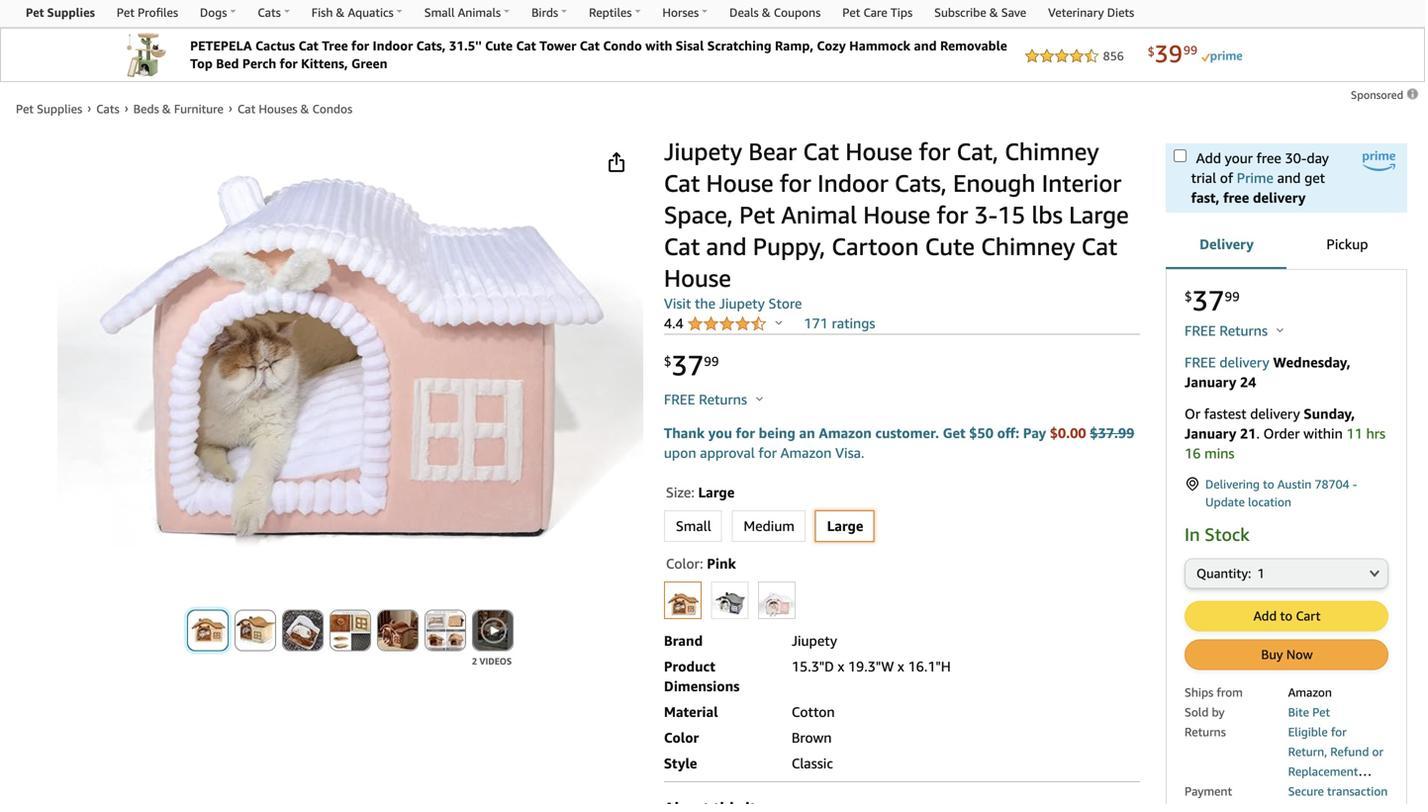 Task type: vqa. For each thing, say whether or not it's contained in the screenshot.
dropdown image
yes



Task type: describe. For each thing, give the bounding box(es) containing it.
delivering
[[1206, 478, 1260, 491]]

being
[[759, 425, 796, 441]]

subscribe & save link
[[924, 0, 1038, 27]]

house up indoor
[[846, 137, 913, 166]]

tips
[[891, 5, 913, 19]]

pet for pet supplies › cats › beds & furniture › cat houses & condos
[[16, 102, 34, 116]]

pet care tips
[[843, 5, 913, 19]]

for inside eligible for return, refund or replacement within 30 days
[[1331, 726, 1347, 739]]

and inside jiupety bear cat house for cat, chimney cat house for indoor cats, enough interior space, pet animal house for 3-15 lbs large cat and puppy, cartoon cute chimney cat house visit the jiupety store
[[706, 232, 747, 261]]

refund
[[1331, 745, 1369, 759]]

care
[[864, 5, 888, 19]]

medium button
[[733, 512, 805, 541]]

add for add your free 30-day trial of
[[1196, 150, 1221, 166]]

aquatics
[[348, 5, 394, 19]]

0 vertical spatial chimney
[[1005, 137, 1099, 166]]

prime link
[[1237, 170, 1274, 186]]

free inside add your free 30-day trial of
[[1257, 150, 1282, 166]]

pet for pet supplies
[[26, 5, 44, 19]]

brown
[[792, 730, 832, 746]]

cat down interior
[[1082, 232, 1118, 261]]

hrs
[[1367, 426, 1386, 442]]

get
[[1305, 170, 1325, 186]]

returns for popover icon in free returns button
[[1220, 323, 1268, 339]]

& for subscribe
[[990, 5, 998, 19]]

size:
[[666, 485, 695, 501]]

condos
[[312, 102, 353, 116]]

interior
[[1042, 169, 1122, 197]]

eligible for return, refund or replacement within 30 days button
[[1288, 724, 1384, 805]]

to for add
[[1280, 609, 1293, 624]]

deals
[[730, 5, 759, 19]]

1 vertical spatial chimney
[[981, 232, 1076, 261]]

sunday,
[[1304, 406, 1355, 422]]

off:
[[997, 425, 1020, 441]]

secure transaction
[[1288, 785, 1388, 799]]

0 horizontal spatial 99
[[704, 354, 719, 369]]

cat up space,
[[664, 169, 700, 197]]

store
[[769, 295, 802, 312]]

pet supplies
[[26, 5, 95, 19]]

subscribe & save
[[935, 5, 1027, 19]]

in stock
[[1185, 524, 1250, 545]]

wednesday, january 24
[[1185, 354, 1351, 391]]

medium
[[744, 518, 795, 535]]

dimensions
[[664, 679, 740, 695]]

popover image inside free returns button
[[1277, 328, 1284, 333]]

11 hrs 16 mins
[[1185, 426, 1386, 462]]

veterinary diets link
[[1038, 0, 1145, 27]]

171
[[804, 315, 828, 332]]

you
[[709, 425, 732, 441]]

space,
[[664, 200, 733, 229]]

return,
[[1288, 745, 1328, 759]]

Buy Now submit
[[1186, 641, 1388, 670]]

location
[[1248, 495, 1292, 509]]

0 vertical spatial amazon
[[819, 425, 872, 441]]

reptiles link
[[578, 0, 652, 27]]

1 x from the left
[[838, 659, 845, 675]]

january for sunday, january 21
[[1185, 426, 1237, 442]]

1 vertical spatial jiupety
[[719, 295, 765, 312]]

austin
[[1278, 478, 1312, 491]]

& for deals
[[762, 5, 771, 19]]

ratings
[[832, 315, 876, 332]]

within inside eligible for return, refund or replacement within 30 days
[[1288, 785, 1322, 799]]

1 horizontal spatial cats link
[[247, 0, 301, 27]]

free inside "and get fast, free delivery"
[[1224, 190, 1250, 206]]

in
[[1185, 524, 1200, 545]]

day
[[1307, 150, 1329, 166]]

cat inside pet supplies › cats › beds & furniture › cat houses & condos
[[238, 102, 256, 116]]

16.1"h
[[908, 659, 951, 675]]

for up cats,
[[919, 137, 951, 166]]

pet profiles link
[[106, 0, 189, 27]]

pet inside 'bite pet returns'
[[1313, 706, 1331, 720]]

beds & furniture link
[[133, 102, 224, 116]]

classic
[[792, 756, 833, 772]]

veterinary
[[1048, 5, 1104, 19]]

january for wednesday, january 24
[[1185, 374, 1237, 391]]

11
[[1347, 426, 1363, 442]]

or fastest delivery
[[1185, 406, 1304, 422]]

large button
[[816, 512, 874, 541]]

-
[[1353, 478, 1358, 491]]

sunday, january 21
[[1185, 406, 1355, 442]]

1 vertical spatial amazon
[[781, 445, 832, 461]]

fish & aquatics
[[312, 5, 394, 19]]

pet supplies link for beds & furniture link
[[16, 102, 82, 116]]

of
[[1220, 170, 1234, 186]]

deals & coupons link
[[719, 0, 832, 27]]

visa.
[[836, 445, 865, 461]]

jiupety for jiupety
[[792, 633, 837, 649]]

0 horizontal spatial $
[[664, 354, 672, 369]]

0 vertical spatial $
[[1185, 289, 1192, 304]]

jiupety for jiupety bear cat house for cat, chimney cat house for indoor cats, enough interior space, pet animal house for 3-15 lbs large cat and puppy, cartoon cute chimney cat house visit the jiupety store
[[664, 137, 742, 166]]

2 videos
[[472, 656, 512, 667]]

eligible
[[1288, 726, 1328, 739]]

replacement
[[1288, 765, 1359, 779]]

0 vertical spatial within
[[1304, 426, 1343, 442]]

add for add to cart
[[1254, 609, 1277, 624]]

add your free 30-day trial of
[[1191, 150, 1329, 186]]

1 vertical spatial $ 37 99
[[664, 349, 719, 382]]

fish & aquatics link
[[301, 0, 414, 27]]

pet supplies link for fish & aquatics link
[[15, 0, 106, 27]]

popover image inside 4.4 button
[[776, 320, 782, 325]]

an
[[799, 425, 815, 441]]

pet for pet profiles
[[117, 5, 135, 19]]

coupons
[[774, 5, 821, 19]]

quantity: 1
[[1197, 566, 1265, 582]]

1
[[1258, 566, 1265, 582]]

large inside large button
[[827, 518, 864, 535]]

78704
[[1315, 478, 1350, 491]]

dropdown image
[[1370, 570, 1380, 578]]

30-
[[1285, 150, 1307, 166]]

16
[[1185, 445, 1201, 462]]

brown image
[[665, 583, 701, 619]]

secure transaction button
[[1288, 783, 1388, 799]]

jiupety bear cat house for cat, chimney cat house for indoor cats, enough interior space, pet animal house for 3-15 lbs large cat and puppy, cartoon cute chimney cat house visit the jiupety store
[[664, 137, 1129, 312]]

pet inside jiupety bear cat house for cat, chimney cat house for indoor cats, enough interior space, pet animal house for 3-15 lbs large cat and puppy, cartoon cute chimney cat house visit the jiupety store
[[739, 200, 775, 229]]

upon
[[664, 445, 696, 461]]

birds
[[532, 5, 558, 19]]

videos
[[480, 656, 512, 667]]

amazon prime logo image
[[1363, 151, 1396, 171]]

0 vertical spatial 37
[[1192, 284, 1225, 317]]

cat up indoor
[[803, 137, 839, 166]]

24
[[1240, 374, 1257, 391]]

by
[[1212, 706, 1225, 720]]

customer.
[[876, 425, 939, 441]]

pet profiles
[[117, 5, 178, 19]]

visit the jiupety store link
[[664, 295, 802, 312]]



Task type: locate. For each thing, give the bounding box(es) containing it.
2
[[472, 656, 477, 667]]

returns up free delivery on the right of page
[[1220, 323, 1268, 339]]

0 horizontal spatial large
[[698, 485, 735, 501]]

to inside delivering to austin 78704 - update location
[[1263, 478, 1275, 491]]

0 horizontal spatial free
[[1224, 190, 1250, 206]]

cats inside cats link
[[258, 5, 281, 19]]

small for small
[[676, 518, 711, 535]]

popover image
[[776, 320, 782, 325], [1277, 328, 1284, 333]]

sponsored
[[1351, 89, 1407, 101]]

to for delivering
[[1263, 478, 1275, 491]]

supplies left pet profiles at the left
[[47, 5, 95, 19]]

None checkbox
[[1174, 149, 1187, 162]]

free up free delivery link
[[1185, 323, 1216, 339]]

small button
[[665, 512, 721, 541]]

thank
[[664, 425, 705, 441]]

1 horizontal spatial and
[[1278, 170, 1301, 186]]

bite
[[1288, 706, 1310, 720]]

37 down '4.4'
[[672, 349, 704, 382]]

buy now
[[1262, 647, 1313, 663]]

january inside wednesday, january 24
[[1185, 374, 1237, 391]]

1 vertical spatial 99
[[704, 354, 719, 369]]

2 horizontal spatial large
[[1069, 200, 1129, 229]]

pet supplies link down pet supplies
[[16, 102, 82, 116]]

2 option group from the top
[[658, 578, 1140, 624]]

1 vertical spatial supplies
[[37, 102, 82, 116]]

free returns for free returns button to the right
[[1185, 323, 1272, 339]]

delivery up 24
[[1220, 354, 1270, 371]]

0 vertical spatial large
[[1069, 200, 1129, 229]]

trial
[[1191, 170, 1217, 186]]

free delivery link
[[1185, 354, 1270, 371]]

house up cartoon
[[863, 200, 931, 229]]

1 horizontal spatial free
[[1257, 150, 1282, 166]]

$ down delivery link
[[1185, 289, 1192, 304]]

houses
[[259, 102, 297, 116]]

1 horizontal spatial cats
[[258, 5, 281, 19]]

1 vertical spatial small
[[676, 518, 711, 535]]

171 ratings link
[[804, 315, 876, 332]]

pet inside 'link'
[[117, 5, 135, 19]]

1 vertical spatial free
[[1185, 354, 1216, 371]]

4.4
[[664, 315, 687, 332]]

amazon down the an
[[781, 445, 832, 461]]

0 horizontal spatial ›
[[87, 101, 91, 115]]

2 horizontal spatial ›
[[229, 101, 233, 115]]

0 vertical spatial pet supplies link
[[15, 0, 106, 27]]

supplies left beds
[[37, 102, 82, 116]]

0 horizontal spatial 37
[[672, 349, 704, 382]]

None submit
[[188, 611, 228, 651], [235, 611, 275, 651], [283, 611, 323, 651], [331, 611, 370, 651], [378, 611, 418, 651], [426, 611, 465, 651], [473, 611, 513, 651], [188, 611, 228, 651], [235, 611, 275, 651], [283, 611, 323, 651], [331, 611, 370, 651], [378, 611, 418, 651], [426, 611, 465, 651], [473, 611, 513, 651]]

2 january from the top
[[1185, 426, 1237, 442]]

0 vertical spatial returns
[[1220, 323, 1268, 339]]

cats left beds
[[96, 102, 119, 116]]

option group containing small
[[658, 507, 1140, 546]]

& right "fish"
[[336, 5, 345, 19]]

eligible for return, refund or replacement within 30 days
[[1288, 726, 1384, 805]]

0 horizontal spatial popover image
[[776, 320, 782, 325]]

0 vertical spatial $ 37 99
[[1185, 284, 1240, 317]]

large inside jiupety bear cat house for cat, chimney cat house for indoor cats, enough interior space, pet animal house for 3-15 lbs large cat and puppy, cartoon cute chimney cat house visit the jiupety store
[[1069, 200, 1129, 229]]

1 horizontal spatial 37
[[1192, 284, 1225, 317]]

within
[[1304, 426, 1343, 442], [1288, 785, 1322, 799]]

0 vertical spatial cats link
[[247, 0, 301, 27]]

jiupety up 4.4 button
[[719, 295, 765, 312]]

0 horizontal spatial cats link
[[96, 102, 119, 116]]

large down interior
[[1069, 200, 1129, 229]]

x left '16.1"h'
[[898, 659, 905, 675]]

1 vertical spatial cats link
[[96, 102, 119, 116]]

popover image up wednesday, january 24
[[1277, 328, 1284, 333]]

fast,
[[1191, 190, 1220, 206]]

1 horizontal spatial x
[[898, 659, 905, 675]]

furniture
[[174, 102, 224, 116]]

delivery link
[[1166, 220, 1287, 271]]

free up prime link
[[1257, 150, 1282, 166]]

1 vertical spatial returns
[[699, 391, 747, 408]]

add inside add your free 30-day trial of
[[1196, 150, 1221, 166]]

sold
[[1185, 706, 1209, 720]]

amazon up 'bite pet' link
[[1288, 686, 1332, 700]]

37 down delivery link
[[1192, 284, 1225, 317]]

free delivery
[[1185, 354, 1270, 371]]

reptiles
[[589, 5, 632, 19]]

15
[[998, 200, 1026, 229]]

pet inside pet supplies › cats › beds & furniture › cat houses & condos
[[16, 102, 34, 116]]

returns up you
[[699, 391, 747, 408]]

cat,
[[957, 137, 999, 166]]

for down bear
[[780, 169, 811, 197]]

house
[[846, 137, 913, 166], [706, 169, 774, 197], [863, 200, 931, 229], [664, 264, 731, 293]]

deals & coupons
[[730, 5, 821, 19]]

within down sunday,
[[1304, 426, 1343, 442]]

99 down delivery link
[[1225, 289, 1240, 304]]

0 vertical spatial to
[[1263, 478, 1275, 491]]

cats link left "fish"
[[247, 0, 301, 27]]

option group down thank you for being an amazon customer. get $50 off: pay $0.00 $37.99 upon approval for amazon visa.
[[658, 507, 1140, 546]]

1 vertical spatial free returns
[[664, 391, 751, 408]]

large right size:
[[698, 485, 735, 501]]

wednesday,
[[1273, 354, 1351, 371]]

0 vertical spatial popover image
[[776, 320, 782, 325]]

0 horizontal spatial cats
[[96, 102, 119, 116]]

add to cart
[[1254, 609, 1321, 624]]

1 horizontal spatial free returns button
[[1185, 321, 1284, 341]]

1 horizontal spatial add
[[1254, 609, 1277, 624]]

0 vertical spatial 99
[[1225, 289, 1240, 304]]

color:
[[666, 556, 703, 572]]

0 vertical spatial free
[[1185, 323, 1216, 339]]

buy
[[1262, 647, 1283, 663]]

& right deals
[[762, 5, 771, 19]]

1 vertical spatial add
[[1254, 609, 1277, 624]]

0 vertical spatial free returns button
[[1185, 321, 1284, 341]]

pink
[[707, 556, 736, 572]]

cat down space,
[[664, 232, 700, 261]]

delivering to austin 78704 - update location link
[[1185, 476, 1389, 511]]

tab list
[[1166, 220, 1408, 271]]

1 vertical spatial pet supplies link
[[16, 102, 82, 116]]

0 vertical spatial add
[[1196, 150, 1221, 166]]

0 horizontal spatial small
[[424, 5, 455, 19]]

1 horizontal spatial ›
[[124, 101, 128, 115]]

0 vertical spatial jiupety
[[664, 137, 742, 166]]

pickup
[[1327, 236, 1369, 252]]

option group up 15.3"d x 19.3"w x 16.1"h
[[658, 578, 1140, 624]]

1 horizontal spatial free returns
[[1185, 323, 1272, 339]]

1 vertical spatial january
[[1185, 426, 1237, 442]]

jiupety up 15.3"d
[[792, 633, 837, 649]]

1 vertical spatial 37
[[672, 349, 704, 382]]

2 vertical spatial delivery
[[1250, 406, 1300, 422]]

1 option group from the top
[[658, 507, 1140, 546]]

horses link
[[652, 0, 719, 27]]

small for small animals
[[424, 5, 455, 19]]

free down of
[[1224, 190, 1250, 206]]

free returns button up free delivery on the right of page
[[1185, 321, 1284, 341]]

for right you
[[736, 425, 755, 441]]

fastest
[[1204, 406, 1247, 422]]

0 vertical spatial option group
[[658, 507, 1140, 546]]

quantity:
[[1197, 566, 1252, 582]]

. order within
[[1257, 426, 1347, 442]]

0 vertical spatial january
[[1185, 374, 1237, 391]]

free up thank
[[664, 391, 695, 408]]

cats right "dogs" link
[[258, 5, 281, 19]]

within down replacement
[[1288, 785, 1322, 799]]

size: large
[[666, 485, 735, 501]]

popover image
[[756, 396, 763, 401]]

delivery down prime link
[[1253, 190, 1306, 206]]

free returns up free delivery on the right of page
[[1185, 323, 1272, 339]]

15.3"d
[[792, 659, 834, 675]]

0 horizontal spatial add
[[1196, 150, 1221, 166]]

dogs
[[200, 5, 227, 19]]

cotton
[[792, 704, 835, 721]]

$0.00
[[1050, 425, 1087, 441]]

small inside button
[[676, 518, 711, 535]]

tab list containing delivery
[[1166, 220, 1408, 271]]

cats inside pet supplies › cats › beds & furniture › cat houses & condos
[[96, 102, 119, 116]]

1 vertical spatial large
[[698, 485, 735, 501]]

0 horizontal spatial and
[[706, 232, 747, 261]]

1 vertical spatial option group
[[658, 578, 1140, 624]]

delivery inside "and get fast, free delivery"
[[1253, 190, 1306, 206]]

leave feedback on sponsored ad element
[[1351, 89, 1420, 101]]

bear
[[749, 137, 797, 166]]

cartoon
[[832, 232, 919, 261]]

$ 37 99 down delivery link
[[1185, 284, 1240, 317]]

to left cart
[[1280, 609, 1293, 624]]

supplies
[[47, 5, 95, 19], [37, 102, 82, 116]]

option group for size: large
[[658, 507, 1140, 546]]

0 vertical spatial and
[[1278, 170, 1301, 186]]

pet care tips link
[[832, 0, 924, 27]]

2 x from the left
[[898, 659, 905, 675]]

to up location
[[1263, 478, 1275, 491]]

bite pet returns
[[1185, 706, 1331, 739]]

1 vertical spatial $
[[664, 354, 672, 369]]

0 vertical spatial supplies
[[47, 5, 95, 19]]

secure
[[1288, 785, 1324, 799]]

puppy,
[[753, 232, 826, 261]]

0 horizontal spatial free returns button
[[664, 390, 763, 410]]

30
[[1325, 785, 1339, 799]]

0 horizontal spatial x
[[838, 659, 845, 675]]

gray image
[[712, 583, 748, 619]]

2 vertical spatial amazon
[[1288, 686, 1332, 700]]

& right houses
[[301, 102, 309, 116]]

& right beds
[[162, 102, 171, 116]]

supplies for pet supplies › cats › beds & furniture › cat houses & condos
[[37, 102, 82, 116]]

Add to Cart submit
[[1186, 602, 1388, 631]]

$50
[[969, 425, 994, 441]]

january up mins
[[1185, 426, 1237, 442]]

& left "save"
[[990, 5, 998, 19]]

supplies for pet supplies
[[47, 5, 95, 19]]

99 down 4.4 button
[[704, 354, 719, 369]]

1 horizontal spatial $
[[1185, 289, 1192, 304]]

returns inside 'bite pet returns'
[[1185, 726, 1226, 739]]

horses
[[663, 5, 699, 19]]

amazon up visa.
[[819, 425, 872, 441]]

enough
[[953, 169, 1036, 197]]

chimney down 15
[[981, 232, 1076, 261]]

1 vertical spatial within
[[1288, 785, 1322, 799]]

add up buy
[[1254, 609, 1277, 624]]

free returns button up you
[[664, 390, 763, 410]]

diets
[[1107, 5, 1135, 19]]

free returns for left free returns button
[[664, 391, 751, 408]]

$ down '4.4'
[[664, 354, 672, 369]]

1 horizontal spatial 99
[[1225, 289, 1240, 304]]

$37.99
[[1090, 425, 1135, 441]]

free for left free returns button
[[664, 391, 695, 408]]

0 horizontal spatial to
[[1263, 478, 1275, 491]]

cat left houses
[[238, 102, 256, 116]]

amazon inside amazon sold by
[[1288, 686, 1332, 700]]

for up refund
[[1331, 726, 1347, 739]]

1 › from the left
[[87, 101, 91, 115]]

small down size: large
[[676, 518, 711, 535]]

january down free delivery on the right of page
[[1185, 374, 1237, 391]]

2 vertical spatial free
[[664, 391, 695, 408]]

house up the the
[[664, 264, 731, 293]]

mins
[[1205, 445, 1235, 462]]

0 horizontal spatial free returns
[[664, 391, 751, 408]]

january inside sunday, january 21
[[1185, 426, 1237, 442]]

for up cute
[[937, 200, 968, 229]]

add up trial
[[1196, 150, 1221, 166]]

›
[[87, 101, 91, 115], [124, 101, 128, 115], [229, 101, 233, 115]]

0 vertical spatial delivery
[[1253, 190, 1306, 206]]

1 vertical spatial to
[[1280, 609, 1293, 624]]

0 horizontal spatial $ 37 99
[[664, 349, 719, 382]]

1 vertical spatial popover image
[[1277, 328, 1284, 333]]

$ 37 99 down '4.4'
[[664, 349, 719, 382]]

1 january from the top
[[1185, 374, 1237, 391]]

returns down sold
[[1185, 726, 1226, 739]]

delivery up order on the bottom of the page
[[1250, 406, 1300, 422]]

small animals
[[424, 5, 501, 19]]

1 vertical spatial and
[[706, 232, 747, 261]]

option group for color: pink
[[658, 578, 1140, 624]]

thank you for being an amazon customer. get $50 off: pay $0.00 $37.99 upon approval for amazon visa.
[[664, 425, 1135, 461]]

house down bear
[[706, 169, 774, 197]]

x right 15.3"d
[[838, 659, 845, 675]]

and down the 30-
[[1278, 170, 1301, 186]]

and down space,
[[706, 232, 747, 261]]

update
[[1206, 495, 1245, 509]]

delivering to austin 78704 - update location
[[1206, 478, 1358, 509]]

cats,
[[895, 169, 947, 197]]

1 vertical spatial free
[[1224, 190, 1250, 206]]

free up the or
[[1185, 354, 1216, 371]]

large down visa.
[[827, 518, 864, 535]]

1 horizontal spatial large
[[827, 518, 864, 535]]

1 vertical spatial delivery
[[1220, 354, 1270, 371]]

2 vertical spatial large
[[827, 518, 864, 535]]

free for free delivery link
[[1185, 354, 1216, 371]]

dogs link
[[189, 0, 247, 27]]

3 › from the left
[[229, 101, 233, 115]]

pet for pet care tips
[[843, 5, 861, 19]]

small animals link
[[414, 0, 521, 27]]

popover image down store on the right of the page
[[776, 320, 782, 325]]

small left "animals"
[[424, 5, 455, 19]]

1 vertical spatial free returns button
[[664, 390, 763, 410]]

fish
[[312, 5, 333, 19]]

chimney up interior
[[1005, 137, 1099, 166]]

pink image
[[759, 583, 795, 619]]

approval
[[700, 445, 755, 461]]

and inside "and get fast, free delivery"
[[1278, 170, 1301, 186]]

supplies inside pet supplies › cats › beds & furniture › cat houses & condos
[[37, 102, 82, 116]]

cart
[[1296, 609, 1321, 624]]

2 › from the left
[[124, 101, 128, 115]]

cats link left beds
[[96, 102, 119, 116]]

sponsored link
[[1351, 85, 1420, 105]]

free for free returns button to the right
[[1185, 323, 1216, 339]]

style
[[664, 756, 697, 772]]

1 vertical spatial cats
[[96, 102, 119, 116]]

amazon sold by
[[1185, 686, 1332, 720]]

for down being
[[759, 445, 777, 461]]

jiupety up space,
[[664, 137, 742, 166]]

get
[[943, 425, 966, 441]]

pickup link
[[1287, 220, 1408, 271]]

0 vertical spatial free
[[1257, 150, 1282, 166]]

0 vertical spatial cats
[[258, 5, 281, 19]]

option group
[[658, 507, 1140, 546], [658, 578, 1140, 624]]

returns for popover image
[[699, 391, 747, 408]]

2 vertical spatial jiupety
[[792, 633, 837, 649]]

small
[[424, 5, 455, 19], [676, 518, 711, 535]]

free returns up you
[[664, 391, 751, 408]]

1 horizontal spatial to
[[1280, 609, 1293, 624]]

product dimensions
[[664, 659, 740, 695]]

& for fish
[[336, 5, 345, 19]]

cat
[[238, 102, 256, 116], [803, 137, 839, 166], [664, 169, 700, 197], [664, 232, 700, 261], [1082, 232, 1118, 261]]

1 horizontal spatial small
[[676, 518, 711, 535]]

0 vertical spatial free returns
[[1185, 323, 1272, 339]]

2 vertical spatial returns
[[1185, 726, 1226, 739]]

ships from
[[1185, 686, 1243, 700]]

1 horizontal spatial popover image
[[1277, 328, 1284, 333]]

your
[[1225, 150, 1253, 166]]

pet supplies link left pet profiles at the left
[[15, 0, 106, 27]]

0 vertical spatial small
[[424, 5, 455, 19]]

stock
[[1205, 524, 1250, 545]]

1 horizontal spatial $ 37 99
[[1185, 284, 1240, 317]]



